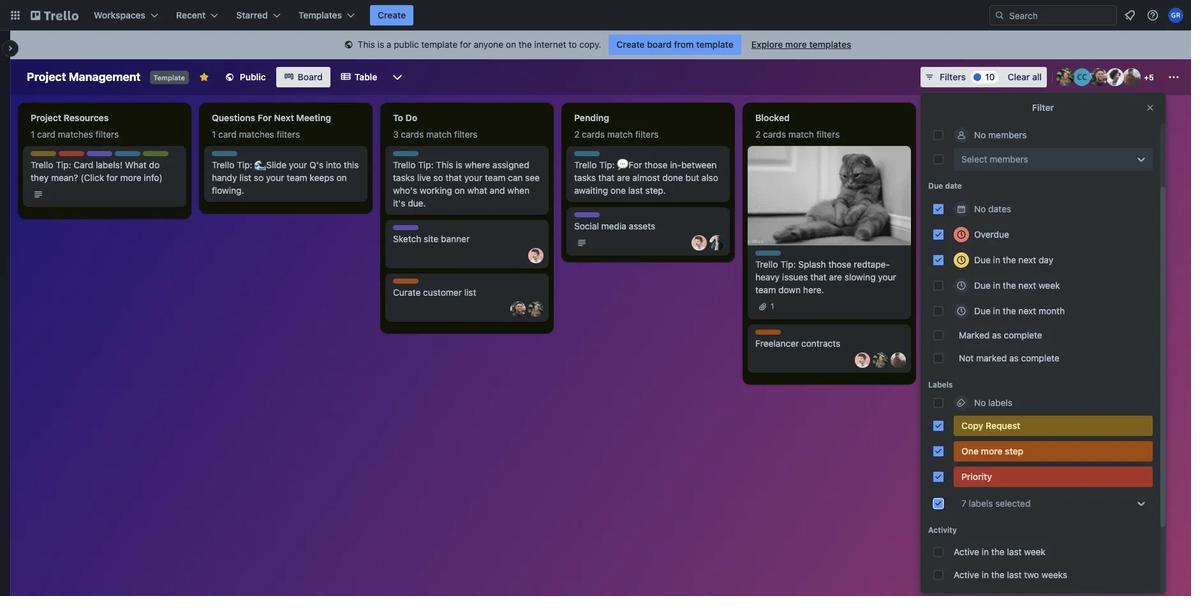 Task type: describe. For each thing, give the bounding box(es) containing it.
color: sky, title: "trello tip" element for trello tip: 🌊slide your q's into this handy list so your team keeps on flowing.
[[212, 151, 246, 161]]

table link
[[333, 67, 385, 87]]

starred
[[236, 10, 268, 20]]

templates
[[298, 10, 342, 20]]

are for almost
[[617, 172, 630, 183]]

public button
[[217, 67, 274, 87]]

media
[[602, 221, 627, 232]]

due in the next month
[[974, 306, 1065, 317]]

starred button
[[229, 5, 288, 26]]

open information menu image
[[1147, 9, 1160, 22]]

1 horizontal spatial color: red, title: "priority" element
[[954, 467, 1153, 488]]

0 vertical spatial color: purple, title: "design team" element
[[87, 151, 134, 161]]

activity
[[929, 526, 957, 535]]

on inside "trello tip trello tip: 🌊slide your q's into this handy list so your team keeps on flowing."
[[337, 172, 347, 183]]

2 for blocked 2 cards match filters
[[756, 129, 761, 140]]

in for active in the last two weeks
[[982, 570, 989, 581]]

create for create board from template
[[617, 39, 645, 50]]

due for due date
[[929, 181, 943, 191]]

dates
[[989, 204, 1011, 214]]

🌊slide
[[255, 160, 287, 170]]

recent button
[[169, 5, 226, 26]]

color: purple, title: "design team" element for trello tip: this is where assigned tasks live so that your team can see who's working on what and when it's due.
[[393, 225, 441, 235]]

chris (chris42642663) image
[[511, 302, 526, 317]]

social
[[574, 221, 599, 232]]

management
[[69, 70, 141, 84]]

tip for trello tip: 🌊slide your q's into this handy list so your team keeps on flowing.
[[235, 151, 246, 161]]

customer
[[423, 287, 462, 298]]

2 template from the left
[[696, 39, 734, 50]]

members for select members
[[990, 154, 1029, 165]]

trello tip: card labels! what do they mean? (click for more info)
[[31, 160, 163, 183]]

between
[[682, 160, 717, 170]]

those for almost
[[645, 160, 668, 170]]

those for slowing
[[829, 259, 852, 270]]

cards for pending 2 cards match filters
[[582, 129, 605, 140]]

switch to… image
[[9, 9, 22, 22]]

that inside trello tip trello tip: this is where assigned tasks live so that your team can see who's working on what and when it's due.
[[446, 172, 462, 183]]

q's
[[310, 160, 324, 170]]

trello tip: 🌊slide your q's into this handy list so your team keeps on flowing. link
[[212, 159, 360, 197]]

create board from template link
[[609, 34, 741, 55]]

freelancer contracts link
[[756, 338, 904, 350]]

in for due in the next week
[[993, 280, 1001, 291]]

janelle (janelle549) image
[[1107, 68, 1124, 86]]

project resources 1 card matches filters
[[31, 112, 119, 140]]

due date
[[929, 181, 962, 191]]

card
[[74, 160, 93, 170]]

the for active in the last two weeks
[[992, 570, 1005, 581]]

on.
[[1049, 226, 1062, 237]]

tip for trello tip: 💬for those in-between tasks that are almost done but also awaiting one last step.
[[597, 151, 609, 161]]

brooke (brooke94205718) image
[[1057, 68, 1075, 86]]

one more step
[[962, 446, 1024, 457]]

finished
[[1011, 213, 1043, 224]]

filters inside pending 2 cards match filters
[[635, 129, 659, 140]]

to do 3 cards match filters
[[393, 112, 478, 140]]

pending
[[574, 112, 609, 123]]

in for due in the next day
[[993, 255, 1001, 265]]

table
[[355, 71, 377, 82]]

assets
[[629, 221, 656, 232]]

it's
[[393, 198, 406, 209]]

handy
[[212, 172, 237, 183]]

internet
[[534, 39, 566, 50]]

date
[[945, 181, 962, 191]]

customize views image
[[391, 71, 404, 84]]

trello tip: splash those redtape- heavy issues that are slowing your team down here. link
[[756, 258, 904, 297]]

splash
[[799, 259, 826, 270]]

in-
[[670, 160, 682, 170]]

do
[[149, 160, 160, 170]]

tip: for trello tip: this is where assigned tasks live so that your team can see who's working on what and when it's due.
[[418, 160, 434, 170]]

1 vertical spatial complete
[[1021, 353, 1060, 364]]

color: lime, title: "halp" element
[[143, 151, 168, 161]]

1 inside project resources 1 card matches filters
[[31, 129, 35, 140]]

awaiting
[[574, 185, 608, 196]]

stephen (stephen11674280) image
[[710, 235, 725, 251]]

1 template from the left
[[421, 39, 458, 50]]

one
[[962, 446, 979, 457]]

priority design team
[[59, 151, 134, 161]]

request
[[986, 421, 1021, 431]]

team inside trello tip trello tip: ✨ be proud! you're done! for all your finished tasks that your team has hustled on.
[[976, 226, 997, 237]]

filters
[[940, 71, 966, 82]]

3 card from the left
[[943, 129, 962, 140]]

more inside 'trello tip: card labels! what do they mean? (click for more info)'
[[120, 172, 141, 183]]

due for due in the next month
[[974, 306, 991, 317]]

0 vertical spatial color: yellow, title: "copy request" element
[[31, 151, 56, 156]]

(click
[[81, 172, 104, 183]]

match inside to do 3 cards match filters
[[426, 129, 452, 140]]

Project Resources text field
[[23, 108, 186, 128]]

1 horizontal spatial for
[[460, 39, 471, 50]]

tasks for live
[[393, 172, 415, 183]]

filters inside project resources 1 card matches filters
[[95, 129, 119, 140]]

has
[[999, 226, 1014, 237]]

7
[[962, 498, 967, 509]]

this inside trello tip trello tip: this is where assigned tasks live so that your team can see who's working on what and when it's due.
[[436, 160, 453, 170]]

✨
[[980, 200, 991, 211]]

design for social
[[574, 213, 600, 222]]

1 inside questions for next meeting 1 card matches filters
[[212, 129, 216, 140]]

javier (javier85303346) image
[[891, 353, 906, 368]]

Pending text field
[[567, 108, 730, 128]]

Questions For Next Meeting text field
[[204, 108, 368, 128]]

1 vertical spatial as
[[1010, 353, 1019, 364]]

meeting
[[296, 112, 331, 123]]

template
[[153, 73, 185, 82]]

color: purple, title: "design team" element for trello tip: 💬for those in-between tasks that are almost done but also awaiting one last step.
[[574, 213, 622, 222]]

next for week
[[1019, 280, 1036, 291]]

1 card matches filters
[[937, 129, 1025, 140]]

pending 2 cards match filters
[[574, 112, 659, 140]]

💬for
[[617, 160, 642, 170]]

active for active in the last two weeks
[[954, 570, 980, 581]]

the left internet
[[519, 39, 532, 50]]

close popover image
[[1145, 103, 1156, 113]]

last inside trello tip trello tip: 💬for those in-between tasks that are almost done but also awaiting one last step.
[[628, 185, 643, 196]]

your down be
[[990, 213, 1008, 224]]

due in the next day
[[974, 255, 1054, 265]]

tip: inside 'trello tip: card labels! what do they mean? (click for more info)'
[[56, 160, 71, 170]]

curate customer list link
[[393, 287, 541, 299]]

that inside trello tip trello tip: 💬for those in-between tasks that are almost done but also awaiting one last step.
[[598, 172, 615, 183]]

sketch site banner link
[[393, 233, 541, 246]]

team for q's
[[287, 172, 307, 183]]

last for active in the last week
[[1007, 547, 1022, 558]]

color: orange, title: "one more step" element containing one more step
[[954, 442, 1153, 462]]

+ 5
[[1144, 73, 1154, 82]]

todd (todd05497623) image for freelancer contracts's brooke (brooke94205718) icon
[[855, 353, 870, 368]]

curate customer list
[[393, 287, 476, 298]]

filters inside questions for next meeting 1 card matches filters
[[277, 129, 300, 140]]

design team sketch site banner
[[393, 225, 470, 244]]

search image
[[995, 10, 1005, 20]]

active in the last week
[[954, 547, 1046, 558]]

clear
[[1008, 71, 1030, 82]]

filters inside to do 3 cards match filters
[[454, 129, 478, 140]]

clear all button
[[1003, 67, 1047, 87]]

sm image
[[342, 39, 355, 52]]

next for day
[[1019, 255, 1036, 265]]

cards inside to do 3 cards match filters
[[401, 129, 424, 140]]

1 up 'due date'
[[937, 129, 941, 140]]

show menu image
[[1168, 71, 1181, 84]]

list inside "curate customer list" link
[[464, 287, 476, 298]]

here.
[[803, 285, 824, 295]]

todd (todd05497623) image for stephen (stephen11674280) image
[[692, 235, 707, 251]]

no dates
[[974, 204, 1011, 214]]

back to home image
[[31, 5, 78, 26]]

next
[[274, 112, 294, 123]]

3
[[393, 129, 399, 140]]

assigned
[[493, 160, 529, 170]]

color: sky, title: "trello tip" element for trello tip: this is where assigned tasks live so that your team can see who's working on what and when it's due.
[[393, 151, 427, 161]]

tasks inside trello tip trello tip: ✨ be proud! you're done! for all your finished tasks that your team has hustled on.
[[1046, 213, 1067, 224]]

trello tip trello tip: 💬for those in-between tasks that are almost done but also awaiting one last step.
[[574, 151, 719, 196]]

color: orange, title: "one more step" element for curate
[[393, 279, 419, 284]]

project for project management
[[27, 70, 66, 84]]

Blocked text field
[[748, 108, 911, 128]]

the for due in the next day
[[1003, 255, 1016, 265]]

for inside trello tip trello tip: ✨ be proud! you're done! for all your finished tasks that your team has hustled on.
[[963, 213, 976, 224]]

curate
[[393, 287, 421, 298]]

can
[[508, 172, 523, 183]]

0 horizontal spatial color: red, title: "priority" element
[[59, 151, 86, 161]]

all inside button
[[1033, 71, 1042, 82]]

create button
[[370, 5, 414, 26]]

no for no dates
[[974, 204, 986, 214]]

week for active in the last week
[[1024, 547, 1046, 558]]

Search field
[[1005, 6, 1117, 25]]

filter
[[1032, 102, 1054, 113]]

card inside questions for next meeting 1 card matches filters
[[218, 129, 237, 140]]

for inside 'trello tip: card labels! what do they mean? (click for more info)'
[[107, 172, 118, 183]]

public
[[394, 39, 419, 50]]

0 vertical spatial complete
[[1004, 330, 1043, 341]]

color: sky, title: "trello tip" element for trello tip: splash those redtape- heavy issues that are slowing your team down here.
[[756, 251, 790, 260]]

not marked as complete
[[959, 353, 1060, 364]]

color: yellow, title: "copy request" element containing copy request
[[954, 416, 1153, 436]]

2 horizontal spatial on
[[506, 39, 516, 50]]

card inside project resources 1 card matches filters
[[37, 129, 55, 140]]

marked
[[959, 330, 990, 341]]

but
[[686, 172, 699, 183]]

matches inside project resources 1 card matches filters
[[58, 129, 93, 140]]



Task type: locate. For each thing, give the bounding box(es) containing it.
so inside "trello tip trello tip: 🌊slide your q's into this handy list so your team keeps on flowing."
[[254, 172, 264, 183]]

labels for 7
[[969, 498, 993, 509]]

color: orange, title: "one more step" element up curate
[[393, 279, 419, 284]]

color: orange, title: "one more step" element down request
[[954, 442, 1153, 462]]

your down done!
[[956, 226, 974, 237]]

design for sketch
[[393, 225, 419, 235]]

site
[[424, 234, 439, 244]]

select
[[962, 154, 988, 165]]

filters down project resources "text field" at the top left
[[95, 129, 119, 140]]

color: red, title: "priority" element up mean?
[[59, 151, 86, 161]]

0 horizontal spatial color: purple, title: "design team" element
[[87, 151, 134, 161]]

1 filters from the left
[[95, 129, 119, 140]]

for right done!
[[963, 213, 976, 224]]

no for no labels
[[974, 398, 986, 408]]

1 active from the top
[[954, 547, 980, 558]]

list right "handy"
[[240, 172, 252, 183]]

2 filters from the left
[[277, 129, 300, 140]]

so down 🌊slide
[[254, 172, 264, 183]]

for inside questions for next meeting 1 card matches filters
[[258, 112, 272, 123]]

2 for pending 2 cards match filters
[[574, 129, 580, 140]]

2 vertical spatial no
[[974, 398, 986, 408]]

template
[[421, 39, 458, 50], [696, 39, 734, 50]]

team left "has"
[[976, 226, 997, 237]]

1 matches from the left
[[58, 129, 93, 140]]

more down what
[[120, 172, 141, 183]]

1 match from the left
[[426, 129, 452, 140]]

1 next from the top
[[1019, 255, 1036, 265]]

2 cards from the left
[[582, 129, 605, 140]]

list inside "trello tip trello tip: 🌊slide your q's into this handy list so your team keeps on flowing."
[[240, 172, 252, 183]]

2 inside blocked 2 cards match filters
[[756, 129, 761, 140]]

color: orange, title: "one more step" element for freelancer
[[756, 330, 781, 335]]

0 horizontal spatial color: yellow, title: "copy request" element
[[31, 151, 56, 156]]

those inside "trello tip trello tip: splash those redtape- heavy issues that are slowing your team down here."
[[829, 259, 852, 270]]

design inside design team sketch site banner
[[393, 225, 419, 235]]

2 matches from the left
[[239, 129, 274, 140]]

team inside design team sketch site banner
[[421, 225, 441, 235]]

match for blocked 2 cards match filters
[[789, 129, 814, 140]]

match for pending 2 cards match filters
[[607, 129, 633, 140]]

info)
[[144, 172, 163, 183]]

in up active in the last two weeks
[[982, 547, 989, 558]]

are for slowing
[[829, 272, 842, 283]]

for down labels! in the left top of the page
[[107, 172, 118, 183]]

tip: up "live" on the top of the page
[[418, 160, 434, 170]]

team for sketch
[[421, 225, 441, 235]]

1 vertical spatial on
[[337, 172, 347, 183]]

week for due in the next week
[[1039, 280, 1060, 291]]

1 horizontal spatial color: purple, title: "design team" element
[[393, 225, 441, 235]]

0 horizontal spatial create
[[378, 10, 406, 20]]

2 vertical spatial next
[[1019, 306, 1036, 317]]

1 horizontal spatial match
[[607, 129, 633, 140]]

see
[[525, 172, 540, 183]]

select members
[[962, 154, 1029, 165]]

1 vertical spatial active
[[954, 570, 980, 581]]

0 horizontal spatial priority
[[59, 151, 86, 161]]

1 no from the top
[[974, 130, 986, 140]]

1 horizontal spatial brooke (brooke94205718) image
[[873, 353, 888, 368]]

team left halp
[[114, 151, 134, 161]]

color: orange, title: "one more step" element up freelancer
[[756, 330, 781, 335]]

trello
[[115, 151, 135, 161], [212, 151, 232, 161], [393, 151, 414, 161], [574, 151, 595, 161], [31, 160, 53, 170], [212, 160, 234, 170], [393, 160, 416, 170], [574, 160, 597, 170], [937, 192, 957, 202], [937, 200, 959, 211], [756, 251, 776, 260], [756, 259, 778, 270]]

members up "select members"
[[989, 130, 1027, 140]]

priority for priority design team
[[59, 151, 86, 161]]

3 match from the left
[[789, 129, 814, 140]]

cards down pending
[[582, 129, 605, 140]]

who's
[[393, 185, 417, 196]]

1 up they
[[31, 129, 35, 140]]

on right anyone
[[506, 39, 516, 50]]

weeks
[[1042, 570, 1068, 581]]

matches down resources
[[58, 129, 93, 140]]

1 horizontal spatial tasks
[[574, 172, 596, 183]]

0 horizontal spatial todd (todd05497623) image
[[528, 248, 544, 264]]

0 vertical spatial color: orange, title: "one more step" element
[[393, 279, 419, 284]]

0 horizontal spatial match
[[426, 129, 452, 140]]

tip: for trello tip: 💬for those in-between tasks that are almost done but also awaiting one last step.
[[599, 160, 615, 170]]

0 vertical spatial all
[[1033, 71, 1042, 82]]

the for active in the last week
[[992, 547, 1005, 558]]

primary element
[[0, 0, 1191, 31]]

2 so from the left
[[434, 172, 443, 183]]

as right marked
[[992, 330, 1002, 341]]

2 active from the top
[[954, 570, 980, 581]]

3 no from the top
[[974, 398, 986, 408]]

tip inside trello tip trello tip: 💬for those in-between tasks that are almost done but also awaiting one last step.
[[597, 151, 609, 161]]

this
[[344, 160, 359, 170]]

that up one
[[598, 172, 615, 183]]

0 vertical spatial this
[[358, 39, 375, 50]]

members for no members
[[989, 130, 1027, 140]]

1 vertical spatial week
[[1024, 547, 1046, 558]]

those
[[645, 160, 668, 170], [829, 259, 852, 270]]

trello tip trello tip: ✨ be proud! you're done! for all your finished tasks that your team has hustled on.
[[937, 192, 1067, 237]]

0 horizontal spatial team
[[114, 151, 134, 161]]

0 horizontal spatial card
[[37, 129, 55, 140]]

and
[[490, 185, 505, 196]]

this up working
[[436, 160, 453, 170]]

team up and at the left of the page
[[485, 172, 506, 183]]

cards
[[401, 129, 424, 140], [582, 129, 605, 140], [763, 129, 786, 140]]

1 horizontal spatial matches
[[239, 129, 274, 140]]

matches up select
[[964, 129, 999, 140]]

2 horizontal spatial matches
[[964, 129, 999, 140]]

0 horizontal spatial this
[[358, 39, 375, 50]]

no labels
[[974, 398, 1013, 408]]

0 horizontal spatial so
[[254, 172, 264, 183]]

due for due in the next week
[[974, 280, 991, 291]]

2 no from the top
[[974, 204, 986, 214]]

2 horizontal spatial cards
[[763, 129, 786, 140]]

0 vertical spatial project
[[27, 70, 66, 84]]

1 horizontal spatial design
[[393, 225, 419, 235]]

tip: inside "trello tip trello tip: splash those redtape- heavy issues that are slowing your team down here."
[[781, 259, 796, 270]]

more for one
[[981, 446, 1003, 457]]

matches inside questions for next meeting 1 card matches filters
[[239, 129, 274, 140]]

2 vertical spatial on
[[455, 185, 465, 196]]

tasks up on.
[[1046, 213, 1067, 224]]

tip inside trello tip trello tip: this is where assigned tasks live so that your team can see who's working on what and when it's due.
[[416, 151, 427, 161]]

caity (caity) image
[[1073, 68, 1091, 86]]

0 vertical spatial last
[[628, 185, 643, 196]]

design inside the design team social media assets
[[574, 213, 600, 222]]

project left resources
[[31, 112, 61, 123]]

color: red, title: "priority" element
[[59, 151, 86, 161], [954, 467, 1153, 488]]

3 next from the top
[[1019, 306, 1036, 317]]

greg robinson (gregrobinson96) image
[[1168, 8, 1184, 23]]

0 horizontal spatial 2
[[574, 129, 580, 140]]

tip: inside trello tip trello tip: this is where assigned tasks live so that your team can see who's working on what and when it's due.
[[418, 160, 434, 170]]

tip: inside trello tip trello tip: ✨ be proud! you're done! for all your finished tasks that your team has hustled on.
[[962, 200, 977, 211]]

0 vertical spatial are
[[617, 172, 630, 183]]

questions for next meeting 1 card matches filters
[[212, 112, 331, 140]]

1 horizontal spatial cards
[[582, 129, 605, 140]]

proud!
[[1007, 200, 1034, 211]]

complete down marked as complete
[[1021, 353, 1060, 364]]

brooke (brooke94205718) image for curate customer list
[[528, 302, 544, 317]]

next left month
[[1019, 306, 1036, 317]]

1
[[31, 129, 35, 140], [212, 129, 216, 140], [937, 129, 941, 140], [771, 302, 774, 311]]

board
[[647, 39, 672, 50]]

trello tip: 💬for those in-between tasks that are almost done but also awaiting one last step. link
[[574, 159, 722, 197]]

color: purple, title: "design team" element
[[87, 151, 134, 161], [574, 213, 622, 222], [393, 225, 441, 235]]

the up marked as complete
[[1003, 306, 1016, 317]]

2 next from the top
[[1019, 280, 1036, 291]]

0 vertical spatial color: red, title: "priority" element
[[59, 151, 86, 161]]

1 horizontal spatial todd (todd05497623) image
[[692, 235, 707, 251]]

chris (chris42642663) image
[[1090, 68, 1108, 86]]

team left banner
[[421, 225, 441, 235]]

brooke (brooke94205718) image right chris (chris42642663) icon
[[528, 302, 544, 317]]

1 down heavy
[[771, 302, 774, 311]]

todd (todd05497623) image
[[692, 235, 707, 251], [528, 248, 544, 264], [855, 353, 870, 368]]

2 down pending
[[574, 129, 580, 140]]

1 vertical spatial members
[[990, 154, 1029, 165]]

down
[[779, 285, 801, 295]]

trello tip: this is where assigned tasks live so that your team can see who's working on what and when it's due. link
[[393, 159, 541, 210]]

0 horizontal spatial tasks
[[393, 172, 415, 183]]

cards for blocked 2 cards match filters
[[763, 129, 786, 140]]

1 vertical spatial color: purple, title: "design team" element
[[574, 213, 622, 222]]

matches
[[58, 129, 93, 140], [239, 129, 274, 140], [964, 129, 999, 140]]

keeps
[[310, 172, 334, 183]]

all down the ✨
[[979, 213, 988, 224]]

tip: for trello tip: 🌊slide your q's into this handy list so your team keeps on flowing.
[[237, 160, 252, 170]]

halp
[[143, 151, 160, 161]]

6 filters from the left
[[1002, 129, 1025, 140]]

1 so from the left
[[254, 172, 264, 183]]

that inside "trello tip trello tip: splash those redtape- heavy issues that are slowing your team down here."
[[811, 272, 827, 283]]

brooke (brooke94205718) image
[[528, 302, 544, 317], [873, 353, 888, 368]]

on
[[506, 39, 516, 50], [337, 172, 347, 183], [455, 185, 465, 196]]

0 notifications image
[[1123, 8, 1138, 23]]

2 vertical spatial color: purple, title: "design team" element
[[393, 225, 441, 235]]

0 vertical spatial list
[[240, 172, 252, 183]]

filters down questions for next meeting text box
[[277, 129, 300, 140]]

active down 'active in the last week'
[[954, 570, 980, 581]]

1 horizontal spatial for
[[963, 213, 976, 224]]

due for due in the next day
[[974, 255, 991, 265]]

due in the next week
[[974, 280, 1060, 291]]

in up marked as complete
[[993, 306, 1001, 317]]

that inside trello tip trello tip: ✨ be proud! you're done! for all your finished tasks that your team has hustled on.
[[937, 226, 953, 237]]

1 horizontal spatial card
[[218, 129, 237, 140]]

last down almost
[[628, 185, 643, 196]]

are inside trello tip trello tip: 💬for those in-between tasks that are almost done but also awaiting one last step.
[[617, 172, 630, 183]]

cards right 3
[[401, 129, 424, 140]]

next
[[1019, 255, 1036, 265], [1019, 280, 1036, 291], [1019, 306, 1036, 317]]

design team social media assets
[[574, 213, 656, 232]]

To Do text field
[[385, 108, 549, 128]]

1 card from the left
[[37, 129, 55, 140]]

0 horizontal spatial those
[[645, 160, 668, 170]]

one
[[611, 185, 626, 196]]

active for active in the last week
[[954, 547, 980, 558]]

the up active in the last two weeks
[[992, 547, 1005, 558]]

0 vertical spatial as
[[992, 330, 1002, 341]]

trello tip trello tip: this is where assigned tasks live so that your team can see who's working on what and when it's due.
[[393, 151, 540, 209]]

on inside trello tip trello tip: this is where assigned tasks live so that your team can see who's working on what and when it's due.
[[455, 185, 465, 196]]

project inside project resources 1 card matches filters
[[31, 112, 61, 123]]

due down overdue on the right of the page
[[974, 255, 991, 265]]

two
[[1024, 570, 1039, 581]]

brooke (brooke94205718) image left javier (javier85303346) icon
[[873, 353, 888, 368]]

project up project resources 1 card matches filters
[[27, 70, 66, 84]]

1 horizontal spatial is
[[456, 160, 463, 170]]

tip inside trello tip trello tip: ✨ be proud! you're done! for all your finished tasks that your team has hustled on.
[[959, 192, 971, 202]]

in for active in the last week
[[982, 547, 989, 558]]

team inside the design team social media assets
[[602, 213, 622, 222]]

2 inside pending 2 cards match filters
[[574, 129, 580, 140]]

1 horizontal spatial list
[[464, 287, 476, 298]]

0 horizontal spatial all
[[979, 213, 988, 224]]

project inside text box
[[27, 70, 66, 84]]

tasks inside trello tip trello tip: this is where assigned tasks live so that your team can see who's working on what and when it's due.
[[393, 172, 415, 183]]

0 vertical spatial more
[[786, 39, 807, 50]]

0 horizontal spatial cards
[[401, 129, 424, 140]]

the up the due in the next week
[[1003, 255, 1016, 265]]

where
[[465, 160, 490, 170]]

tasks up who's
[[393, 172, 415, 183]]

team for where
[[485, 172, 506, 183]]

members
[[989, 130, 1027, 140], [990, 154, 1029, 165]]

done!
[[937, 213, 960, 224]]

1 vertical spatial create
[[617, 39, 645, 50]]

tasks for that
[[574, 172, 596, 183]]

are up one
[[617, 172, 630, 183]]

0 horizontal spatial matches
[[58, 129, 93, 140]]

as right "marked"
[[1010, 353, 1019, 364]]

1 vertical spatial priority
[[962, 472, 992, 482]]

slowing
[[845, 272, 876, 283]]

2 horizontal spatial design
[[574, 213, 600, 222]]

that down done!
[[937, 226, 953, 237]]

tip: inside trello tip trello tip: 💬for those in-between tasks that are almost done but also awaiting one last step.
[[599, 160, 615, 170]]

team for redtape-
[[756, 285, 776, 295]]

workspaces
[[94, 10, 146, 20]]

color: yellow, title: "copy request" element
[[31, 151, 56, 156], [954, 416, 1153, 436]]

complete down 'due in the next month'
[[1004, 330, 1043, 341]]

what
[[467, 185, 487, 196]]

color: yellow, title: "copy request" element up they
[[31, 151, 56, 156]]

team inside "trello tip trello tip: 🌊slide your q's into this handy list so your team keeps on flowing."
[[287, 172, 307, 183]]

your inside trello tip trello tip: this is where assigned tasks live so that your team can see who's working on what and when it's due.
[[464, 172, 483, 183]]

working
[[420, 185, 452, 196]]

the down 'active in the last week'
[[992, 570, 1005, 581]]

your inside "trello tip trello tip: splash those redtape- heavy issues that are slowing your team down here."
[[878, 272, 897, 283]]

0 vertical spatial for
[[258, 112, 272, 123]]

1 2 from the left
[[574, 129, 580, 140]]

javier (javier85303346) image
[[1123, 68, 1141, 86]]

create left board
[[617, 39, 645, 50]]

0 vertical spatial those
[[645, 160, 668, 170]]

design
[[87, 151, 112, 161], [574, 213, 600, 222], [393, 225, 419, 235]]

into
[[326, 160, 341, 170]]

2 down the 'blocked'
[[756, 129, 761, 140]]

templates button
[[291, 5, 362, 26]]

brooke (brooke94205718) image for freelancer contracts
[[873, 353, 888, 368]]

filters up "select members"
[[1002, 129, 1025, 140]]

tip: up "handy"
[[237, 160, 252, 170]]

tip: left the ✨
[[962, 200, 977, 211]]

template right from
[[696, 39, 734, 50]]

mean?
[[51, 172, 78, 183]]

template right the "public"
[[421, 39, 458, 50]]

3 matches from the left
[[964, 129, 999, 140]]

1 horizontal spatial 2
[[756, 129, 761, 140]]

color: sky, title: "trello tip" element for trello tip: ✨ be proud! you're done! for all your finished tasks that your team has hustled on.
[[937, 192, 971, 202]]

1 vertical spatial no
[[974, 204, 986, 214]]

1 horizontal spatial this
[[436, 160, 453, 170]]

0 vertical spatial next
[[1019, 255, 1036, 265]]

team inside trello tip trello tip: this is where assigned tasks live so that your team can see who's working on what and when it's due.
[[485, 172, 506, 183]]

more for explore
[[786, 39, 807, 50]]

labels for no
[[989, 398, 1013, 408]]

priority up mean?
[[59, 151, 86, 161]]

tip for trello tip: ✨ be proud! you're done! for all your finished tasks that your team has hustled on.
[[959, 192, 971, 202]]

1 vertical spatial next
[[1019, 280, 1036, 291]]

team right social
[[602, 213, 622, 222]]

0 horizontal spatial is
[[378, 39, 384, 50]]

on left the what
[[455, 185, 465, 196]]

the for due in the next month
[[1003, 306, 1016, 317]]

match inside pending 2 cards match filters
[[607, 129, 633, 140]]

tip: for trello tip: ✨ be proud! you're done! for all your finished tasks that your team has hustled on.
[[962, 200, 977, 211]]

0 vertical spatial is
[[378, 39, 384, 50]]

0 vertical spatial for
[[460, 39, 471, 50]]

last left two
[[1007, 570, 1022, 581]]

no members
[[974, 130, 1027, 140]]

trello tip: card labels! what do they mean? (click for more info) link
[[31, 159, 179, 184]]

team for social
[[602, 213, 622, 222]]

issues
[[782, 272, 808, 283]]

filters down pending text box
[[635, 129, 659, 140]]

1 cards from the left
[[401, 129, 424, 140]]

tip inside "trello tip trello tip: splash those redtape- heavy issues that are slowing your team down here."
[[778, 251, 790, 260]]

1 vertical spatial is
[[456, 160, 463, 170]]

no up copy
[[974, 398, 986, 408]]

tasks inside trello tip trello tip: 💬for those in-between tasks that are almost done but also awaiting one last step.
[[574, 172, 596, 183]]

1 vertical spatial all
[[979, 213, 988, 224]]

2 horizontal spatial match
[[789, 129, 814, 140]]

more right explore
[[786, 39, 807, 50]]

0 vertical spatial active
[[954, 547, 980, 558]]

match down to do text box
[[426, 129, 452, 140]]

copy
[[962, 421, 984, 431]]

2 horizontal spatial card
[[943, 129, 962, 140]]

clear all
[[1008, 71, 1042, 82]]

are left slowing
[[829, 272, 842, 283]]

2 horizontal spatial more
[[981, 446, 1003, 457]]

tip: inside "trello tip trello tip: 🌊slide your q's into this handy list so your team keeps on flowing."
[[237, 160, 252, 170]]

2
[[574, 129, 580, 140], [756, 129, 761, 140]]

in for due in the next month
[[993, 306, 1001, 317]]

2 horizontal spatial todd (todd05497623) image
[[855, 353, 870, 368]]

those up almost
[[645, 160, 668, 170]]

due down due in the next day
[[974, 280, 991, 291]]

Board name text field
[[20, 67, 147, 87]]

tip inside "trello tip trello tip: 🌊slide your q's into this handy list so your team keeps on flowing."
[[235, 151, 246, 161]]

0 vertical spatial design
[[87, 151, 112, 161]]

this is a public template for anyone on the internet to copy.
[[358, 39, 601, 50]]

are inside "trello tip trello tip: splash those redtape- heavy issues that are slowing your team down here."
[[829, 272, 842, 283]]

cards inside blocked 2 cards match filters
[[763, 129, 786, 140]]

project for project resources 1 card matches filters
[[31, 112, 61, 123]]

explore more templates
[[752, 39, 852, 50]]

for
[[460, 39, 471, 50], [107, 172, 118, 183]]

trello inside 'trello tip: card labels! what do they mean? (click for more info)'
[[31, 160, 53, 170]]

flowing.
[[212, 185, 244, 196]]

3 cards from the left
[[763, 129, 786, 140]]

match up 💬for
[[607, 129, 633, 140]]

color: red, title: "priority" element down step
[[954, 467, 1153, 488]]

1 horizontal spatial so
[[434, 172, 443, 183]]

0 vertical spatial team
[[114, 151, 134, 161]]

card left no members in the top right of the page
[[943, 129, 962, 140]]

day
[[1039, 255, 1054, 265]]

color: sky, title: "trello tip" element
[[115, 151, 149, 161], [212, 151, 246, 161], [393, 151, 427, 161], [574, 151, 609, 161], [937, 192, 971, 202], [756, 251, 790, 260]]

anyone
[[474, 39, 504, 50]]

a
[[387, 39, 392, 50]]

card up they
[[37, 129, 55, 140]]

next for month
[[1019, 306, 1036, 317]]

those up slowing
[[829, 259, 852, 270]]

team left keeps
[[287, 172, 307, 183]]

last for active in the last two weeks
[[1007, 570, 1022, 581]]

0 horizontal spatial list
[[240, 172, 252, 183]]

color: yellow, title: "copy request" element up step
[[954, 416, 1153, 436]]

2 horizontal spatial team
[[602, 213, 622, 222]]

last up active in the last two weeks
[[1007, 547, 1022, 558]]

week up two
[[1024, 547, 1046, 558]]

0 horizontal spatial color: orange, title: "one more step" element
[[393, 279, 419, 284]]

trello tip trello tip: 🌊slide your q's into this handy list so your team keeps on flowing.
[[212, 151, 359, 196]]

those inside trello tip trello tip: 💬for those in-between tasks that are almost done but also awaiting one last step.
[[645, 160, 668, 170]]

2 2 from the left
[[756, 129, 761, 140]]

no for no members
[[974, 130, 986, 140]]

active in the last two weeks
[[954, 570, 1068, 581]]

0 horizontal spatial for
[[258, 112, 272, 123]]

is inside trello tip trello tip: this is where assigned tasks live so that your team can see who's working on what and when it's due.
[[456, 160, 463, 170]]

that up working
[[446, 172, 462, 183]]

no left be
[[974, 204, 986, 214]]

labels right 7
[[969, 498, 993, 509]]

for
[[258, 112, 272, 123], [963, 213, 976, 224]]

0 vertical spatial priority
[[59, 151, 86, 161]]

next up 'due in the next month'
[[1019, 280, 1036, 291]]

2 card from the left
[[218, 129, 237, 140]]

1 down questions
[[212, 129, 216, 140]]

week up month
[[1039, 280, 1060, 291]]

team inside "trello tip trello tip: splash those redtape- heavy issues that are slowing your team down here."
[[756, 285, 776, 295]]

from
[[674, 39, 694, 50]]

0 horizontal spatial as
[[992, 330, 1002, 341]]

5 filters from the left
[[817, 129, 840, 140]]

0 horizontal spatial for
[[107, 172, 118, 183]]

1 vertical spatial project
[[31, 112, 61, 123]]

1 horizontal spatial color: yellow, title: "copy request" element
[[954, 416, 1153, 436]]

in down overdue on the right of the page
[[993, 255, 1001, 265]]

priority for priority
[[962, 472, 992, 482]]

color: sky, title: "trello tip" element for trello tip: 💬for those in-between tasks that are almost done but also awaiting one last step.
[[574, 151, 609, 161]]

freelancer
[[756, 338, 799, 349]]

2 match from the left
[[607, 129, 633, 140]]

1 vertical spatial list
[[464, 287, 476, 298]]

0 vertical spatial labels
[[989, 398, 1013, 408]]

is left a at the left of page
[[378, 39, 384, 50]]

tasks up awaiting in the top of the page
[[574, 172, 596, 183]]

all inside trello tip trello tip: ✨ be proud! you're done! for all your finished tasks that your team has hustled on.
[[979, 213, 988, 224]]

1 horizontal spatial template
[[696, 39, 734, 50]]

3 filters from the left
[[454, 129, 478, 140]]

star or unstar board image
[[199, 72, 209, 82]]

in down due in the next day
[[993, 280, 1001, 291]]

1 vertical spatial color: yellow, title: "copy request" element
[[954, 416, 1153, 436]]

on down into
[[337, 172, 347, 183]]

this
[[358, 39, 375, 50], [436, 160, 453, 170]]

1 vertical spatial team
[[602, 213, 622, 222]]

all
[[1033, 71, 1042, 82], [979, 213, 988, 224]]

1 vertical spatial for
[[963, 213, 976, 224]]

you're
[[1036, 200, 1062, 211]]

questions
[[212, 112, 255, 123]]

to
[[569, 39, 577, 50]]

are
[[617, 172, 630, 183], [829, 272, 842, 283]]

1 horizontal spatial color: orange, title: "one more step" element
[[756, 330, 781, 335]]

is left where at the left
[[456, 160, 463, 170]]

to
[[393, 112, 403, 123]]

0 vertical spatial members
[[989, 130, 1027, 140]]

trello tip trello tip: splash those redtape- heavy issues that are slowing your team down here.
[[756, 251, 897, 295]]

color: orange, title: "one more step" element
[[393, 279, 419, 284], [756, 330, 781, 335], [954, 442, 1153, 462]]

list right customer
[[464, 287, 476, 298]]

2 horizontal spatial color: purple, title: "design team" element
[[574, 213, 622, 222]]

0 horizontal spatial brooke (brooke94205718) image
[[528, 302, 544, 317]]

1 vertical spatial color: orange, title: "one more step" element
[[756, 330, 781, 335]]

match inside blocked 2 cards match filters
[[789, 129, 814, 140]]

filters inside blocked 2 cards match filters
[[817, 129, 840, 140]]

your left q's
[[289, 160, 307, 170]]

project management
[[27, 70, 141, 84]]

so inside trello tip trello tip: this is where assigned tasks live so that your team can see who's working on what and when it's due.
[[434, 172, 443, 183]]

create inside "button"
[[378, 10, 406, 20]]

create up a at the left of page
[[378, 10, 406, 20]]

1 vertical spatial those
[[829, 259, 852, 270]]

the for due in the next week
[[1003, 280, 1016, 291]]

create for create
[[378, 10, 406, 20]]

the
[[519, 39, 532, 50], [1003, 255, 1016, 265], [1003, 280, 1016, 291], [1003, 306, 1016, 317], [992, 547, 1005, 558], [992, 570, 1005, 581]]

this right the sm image
[[358, 39, 375, 50]]

the down due in the next day
[[1003, 280, 1016, 291]]

1 horizontal spatial those
[[829, 259, 852, 270]]

tip for trello tip: this is where assigned tasks live so that your team can see who's working on what and when it's due.
[[416, 151, 427, 161]]

4 filters from the left
[[635, 129, 659, 140]]

your down 🌊slide
[[266, 172, 284, 183]]

priority
[[59, 151, 86, 161], [962, 472, 992, 482]]

due left date
[[929, 181, 943, 191]]

1 horizontal spatial priority
[[962, 472, 992, 482]]

5
[[1149, 73, 1154, 82]]

cards inside pending 2 cards match filters
[[582, 129, 605, 140]]



Task type: vqa. For each thing, say whether or not it's contained in the screenshot.
so
yes



